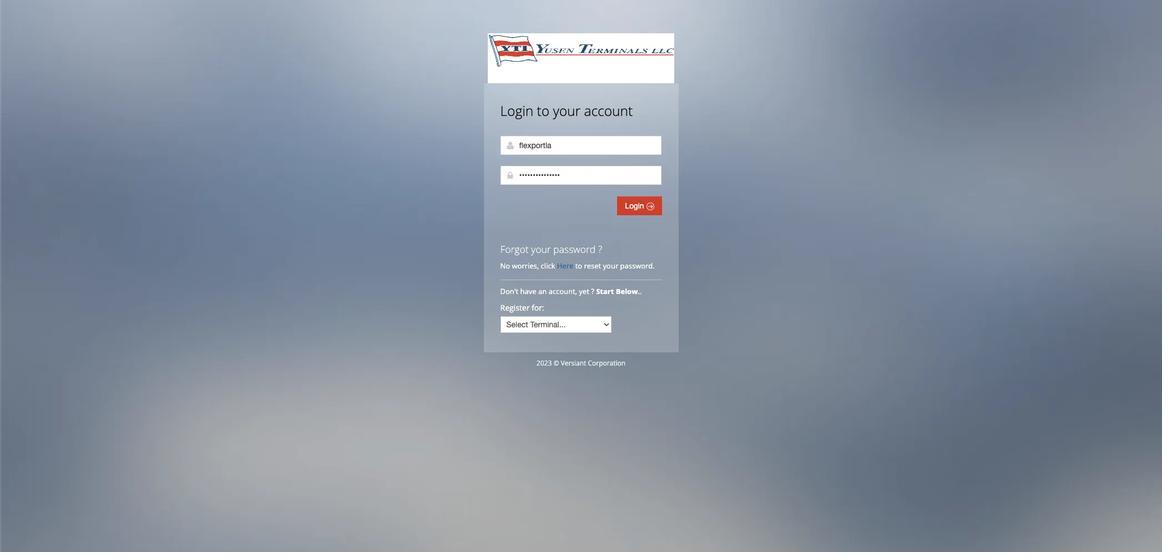 Task type: locate. For each thing, give the bounding box(es) containing it.
corporation
[[588, 359, 626, 368]]

1 horizontal spatial login
[[625, 202, 646, 210]]

to
[[537, 102, 550, 120], [575, 261, 582, 271]]

an
[[538, 286, 547, 296]]

forgot
[[500, 243, 529, 256]]

1 horizontal spatial your
[[553, 102, 581, 120]]

2 horizontal spatial your
[[603, 261, 619, 271]]

your up click
[[531, 243, 551, 256]]

0 horizontal spatial login
[[500, 102, 534, 120]]

password.
[[620, 261, 655, 271]]

0 vertical spatial login
[[500, 102, 534, 120]]

? up reset
[[598, 243, 602, 256]]

here
[[557, 261, 574, 271]]

your right reset
[[603, 261, 619, 271]]

1 vertical spatial to
[[575, 261, 582, 271]]

0 vertical spatial your
[[553, 102, 581, 120]]

your
[[553, 102, 581, 120], [531, 243, 551, 256], [603, 261, 619, 271]]

have
[[521, 286, 537, 296]]

login for login
[[625, 202, 646, 210]]

1 vertical spatial ?
[[591, 286, 594, 296]]

0 horizontal spatial ?
[[591, 286, 594, 296]]

worries,
[[512, 261, 539, 271]]

©
[[554, 359, 559, 368]]

1 horizontal spatial ?
[[598, 243, 602, 256]]

register
[[500, 303, 530, 313]]

start
[[596, 286, 614, 296]]

your up username text field
[[553, 102, 581, 120]]

login
[[500, 102, 534, 120], [625, 202, 646, 210]]

user image
[[506, 141, 515, 150]]

to up username text field
[[537, 102, 550, 120]]

0 vertical spatial ?
[[598, 243, 602, 256]]

0 horizontal spatial to
[[537, 102, 550, 120]]

below.
[[616, 286, 640, 296]]

2 vertical spatial your
[[603, 261, 619, 271]]

to right here link
[[575, 261, 582, 271]]

login inside button
[[625, 202, 646, 210]]

1 horizontal spatial to
[[575, 261, 582, 271]]

don't
[[500, 286, 519, 296]]

2023 © versiant corporation
[[537, 359, 626, 368]]

for:
[[532, 303, 544, 313]]

lock image
[[506, 171, 515, 180]]

?
[[598, 243, 602, 256], [591, 286, 594, 296]]

? right yet
[[591, 286, 594, 296]]

to inside forgot your password ? no worries, click here to reset your password.
[[575, 261, 582, 271]]

0 horizontal spatial your
[[531, 243, 551, 256]]

1 vertical spatial login
[[625, 202, 646, 210]]

2023
[[537, 359, 552, 368]]



Task type: describe. For each thing, give the bounding box(es) containing it.
yet
[[579, 286, 589, 296]]

0 vertical spatial to
[[537, 102, 550, 120]]

don't have an account, yet ? start below. .
[[500, 286, 644, 296]]

1 vertical spatial your
[[531, 243, 551, 256]]

login for login to your account
[[500, 102, 534, 120]]

account
[[584, 102, 633, 120]]

click
[[541, 261, 555, 271]]

Username text field
[[500, 136, 661, 155]]

account,
[[549, 286, 577, 296]]

password
[[554, 243, 596, 256]]

swapright image
[[646, 203, 654, 210]]

versiant
[[561, 359, 586, 368]]

register for:
[[500, 303, 544, 313]]

forgot your password ? no worries, click here to reset your password.
[[500, 243, 655, 271]]

.
[[640, 286, 642, 296]]

reset
[[584, 261, 601, 271]]

here link
[[557, 261, 574, 271]]

login to your account
[[500, 102, 633, 120]]

no
[[500, 261, 510, 271]]

? inside forgot your password ? no worries, click here to reset your password.
[[598, 243, 602, 256]]

Password password field
[[500, 166, 661, 185]]

login button
[[618, 197, 662, 215]]



